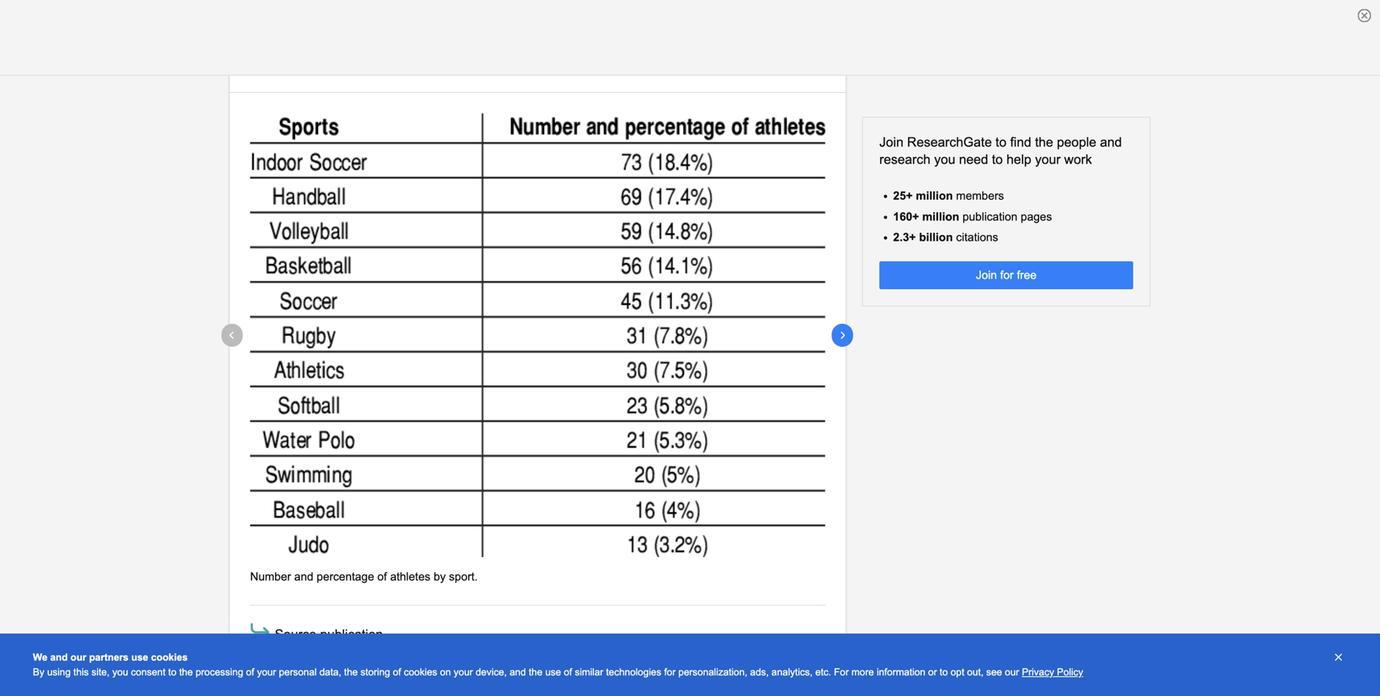 Task type: locate. For each thing, give the bounding box(es) containing it.
for left free
[[1001, 269, 1014, 282]]

1 horizontal spatial for
[[1001, 269, 1014, 282]]

0 vertical spatial you
[[935, 152, 956, 167]]

our up this
[[70, 652, 86, 663]]

2 horizontal spatial your
[[1035, 152, 1061, 167]]

see
[[987, 667, 1003, 678]]

0 horizontal spatial you
[[112, 667, 128, 678]]

0 horizontal spatial for
[[664, 667, 676, 678]]

our right see
[[1005, 667, 1020, 678]]

25+
[[894, 190, 913, 202]]

use left similar
[[545, 667, 561, 678]]

0 vertical spatial use
[[131, 652, 148, 663]]

join
[[880, 135, 904, 150], [976, 269, 997, 282]]

join inside join researchgate to find the people and research you need to help your work
[[880, 135, 904, 150]]

number and percentage of athletes by sport. image
[[250, 113, 826, 557]]

you down researchgate
[[935, 152, 956, 167]]

1 vertical spatial you
[[112, 667, 128, 678]]

sport.
[[449, 570, 478, 583]]

your right help in the right of the page
[[1035, 152, 1061, 167]]

1 horizontal spatial join
[[976, 269, 997, 282]]

device,
[[476, 667, 507, 678]]

policy
[[1057, 667, 1084, 678]]

your right on
[[454, 667, 473, 678]]

1 vertical spatial for
[[664, 667, 676, 678]]

1 horizontal spatial use
[[545, 667, 561, 678]]

analytics,
[[772, 667, 813, 678]]

0 vertical spatial million
[[916, 190, 953, 202]]

data,
[[320, 667, 342, 678]]

0 horizontal spatial cookies
[[151, 652, 188, 663]]

percentage
[[317, 570, 374, 583]]

for
[[1001, 269, 1014, 282], [664, 667, 676, 678]]

processing
[[196, 667, 243, 678]]

publication
[[963, 210, 1018, 223], [320, 627, 383, 642]]

opt
[[951, 667, 965, 678]]

source publication
[[275, 627, 383, 642]]

use up "consent"
[[131, 652, 148, 663]]

to
[[996, 135, 1007, 150], [992, 152, 1003, 167], [168, 667, 177, 678], [940, 667, 948, 678]]

of left athletes
[[378, 570, 387, 583]]

1 horizontal spatial you
[[935, 152, 956, 167]]

partners
[[89, 652, 129, 663]]

0 vertical spatial join
[[880, 135, 904, 150]]

size m image
[[248, 618, 272, 643]]

information
[[877, 667, 926, 678]]

1 horizontal spatial cookies
[[404, 667, 437, 678]]

use
[[131, 652, 148, 663], [545, 667, 561, 678]]

1 horizontal spatial your
[[454, 667, 473, 678]]

0 vertical spatial our
[[70, 652, 86, 663]]

million up billion
[[923, 210, 960, 223]]

cookies
[[151, 652, 188, 663], [404, 667, 437, 678]]

of left similar
[[564, 667, 572, 678]]

consent
[[131, 667, 166, 678]]

free
[[1017, 269, 1037, 282]]

work
[[1065, 152, 1092, 167]]

1 vertical spatial join
[[976, 269, 997, 282]]

0 horizontal spatial your
[[257, 667, 276, 678]]

the right device,
[[529, 667, 543, 678]]

million
[[916, 190, 953, 202], [923, 210, 960, 223]]

of right processing
[[246, 667, 254, 678]]

0 horizontal spatial our
[[70, 652, 86, 663]]

2.3+
[[894, 231, 916, 244]]

to left help in the right of the page
[[992, 152, 1003, 167]]

privacy policy link
[[1022, 667, 1084, 678]]

join down citations
[[976, 269, 997, 282]]

research
[[880, 152, 931, 167]]

1 horizontal spatial publication
[[963, 210, 1018, 223]]

✕
[[1335, 652, 1343, 663]]

billion
[[919, 231, 953, 244]]

for right technologies in the bottom of the page
[[664, 667, 676, 678]]

you
[[935, 152, 956, 167], [112, 667, 128, 678]]

your
[[1035, 152, 1061, 167], [257, 667, 276, 678], [454, 667, 473, 678]]

site,
[[92, 667, 110, 678]]

1 horizontal spatial our
[[1005, 667, 1020, 678]]

and right number
[[294, 570, 314, 583]]

number
[[250, 570, 291, 583]]

cookies left on
[[404, 667, 437, 678]]

athletes
[[390, 570, 431, 583]]

0 horizontal spatial use
[[131, 652, 148, 663]]

and
[[1101, 135, 1122, 150], [294, 570, 314, 583], [50, 652, 68, 663], [510, 667, 526, 678]]

to right or
[[940, 667, 948, 678]]

0 vertical spatial for
[[1001, 269, 1014, 282]]

your left personal
[[257, 667, 276, 678]]

join for free link
[[880, 261, 1134, 289]]

the
[[1035, 135, 1054, 150], [179, 667, 193, 678], [344, 667, 358, 678], [529, 667, 543, 678]]

you down we and our partners use cookies
[[112, 667, 128, 678]]

by using this site, you consent to the processing of your personal data, the storing of cookies on your device, and the use of similar technologies for personalization, ads, analytics, etc. for more information or to opt out, see our privacy policy
[[33, 667, 1084, 678]]

and right people at the right top
[[1101, 135, 1122, 150]]

privacy
[[1022, 667, 1055, 678]]

you inside join researchgate to find the people and research you need to help your work
[[935, 152, 956, 167]]

this
[[73, 667, 89, 678]]

of
[[378, 570, 387, 583], [246, 667, 254, 678], [393, 667, 401, 678], [564, 667, 572, 678]]

or
[[929, 667, 937, 678]]

our
[[70, 652, 86, 663], [1005, 667, 1020, 678]]

the right find
[[1035, 135, 1054, 150]]

0 horizontal spatial publication
[[320, 627, 383, 642]]

join for join for free
[[976, 269, 997, 282]]

cookies up "consent"
[[151, 652, 188, 663]]

join up research
[[880, 135, 904, 150]]

0 vertical spatial publication
[[963, 210, 1018, 223]]

and up using
[[50, 652, 68, 663]]

publication down members
[[963, 210, 1018, 223]]

0 horizontal spatial join
[[880, 135, 904, 150]]

1 vertical spatial cookies
[[404, 667, 437, 678]]

1 vertical spatial use
[[545, 667, 561, 678]]

publication up data,
[[320, 627, 383, 642]]

out,
[[968, 667, 984, 678]]

million right 25+
[[916, 190, 953, 202]]



Task type: vqa. For each thing, say whether or not it's contained in the screenshot.
You within the Join ResearchGate to find the people and research you need to help your work
yes



Task type: describe. For each thing, give the bounding box(es) containing it.
pages
[[1021, 210, 1053, 223]]

by
[[434, 570, 446, 583]]

to left find
[[996, 135, 1007, 150]]

find
[[1011, 135, 1032, 150]]

join researchgate to find the people and research you need to help your work
[[880, 135, 1122, 167]]

personalization,
[[679, 667, 748, 678]]

for
[[834, 667, 849, 678]]

help
[[1007, 152, 1032, 167]]

researchgate
[[908, 135, 992, 150]]

publication inside the 25+ million members 160+ million publication pages 2.3+ billion citations
[[963, 210, 1018, 223]]

need
[[959, 152, 989, 167]]

to right "consent"
[[168, 667, 177, 678]]

by
[[33, 667, 44, 678]]

of right the storing
[[393, 667, 401, 678]]

source
[[275, 627, 317, 642]]

1 vertical spatial our
[[1005, 667, 1020, 678]]

using
[[47, 667, 71, 678]]

members
[[957, 190, 1005, 202]]

the left processing
[[179, 667, 193, 678]]

✕ button
[[1330, 650, 1348, 665]]

on
[[440, 667, 451, 678]]

etc.
[[816, 667, 832, 678]]

and right device,
[[510, 667, 526, 678]]

25+ million members 160+ million publication pages 2.3+ billion citations
[[894, 190, 1053, 244]]

160+
[[894, 210, 919, 223]]

join for free
[[976, 269, 1037, 282]]

number and percentage of athletes by sport.
[[250, 570, 481, 583]]

ads,
[[750, 667, 769, 678]]

we
[[33, 652, 47, 663]]

similar
[[575, 667, 604, 678]]

people
[[1057, 135, 1097, 150]]

we and our partners use cookies
[[33, 652, 188, 663]]

and inside join researchgate to find the people and research you need to help your work
[[1101, 135, 1122, 150]]

citations
[[957, 231, 999, 244]]

technologies
[[606, 667, 662, 678]]

1 vertical spatial publication
[[320, 627, 383, 642]]

personal
[[279, 667, 317, 678]]

your inside join researchgate to find the people and research you need to help your work
[[1035, 152, 1061, 167]]

1 vertical spatial million
[[923, 210, 960, 223]]

storing
[[361, 667, 390, 678]]

the inside join researchgate to find the people and research you need to help your work
[[1035, 135, 1054, 150]]

join for join researchgate to find the people and research you need to help your work
[[880, 135, 904, 150]]

the right data,
[[344, 667, 358, 678]]

more
[[852, 667, 874, 678]]

0 vertical spatial cookies
[[151, 652, 188, 663]]



